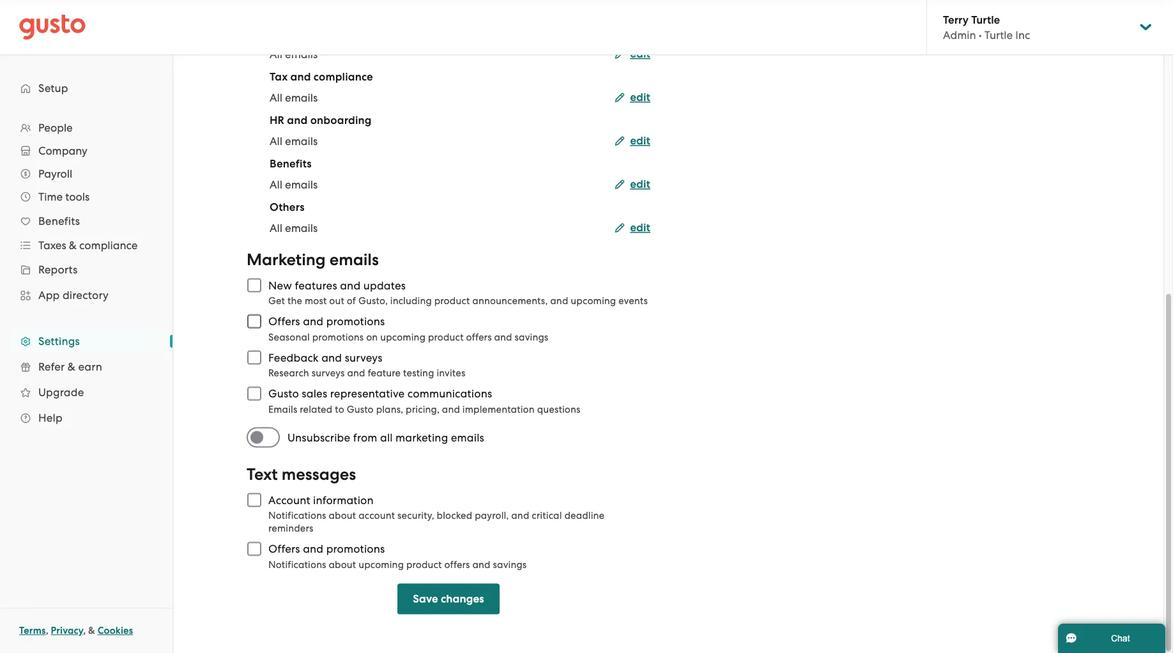 Task type: locate. For each thing, give the bounding box(es) containing it.
get the most out of gusto, including product announcements, and upcoming events
[[268, 296, 648, 307]]

3 all emails from the top
[[270, 135, 318, 148]]

offers down get the most out of gusto, including product announcements, and upcoming events
[[466, 332, 492, 343]]

notifications about account security, blocked payroll, and critical deadline reminders
[[268, 510, 605, 534]]

seasonal
[[268, 332, 310, 343]]

communications
[[408, 388, 492, 400]]

0 vertical spatial &
[[69, 239, 77, 252]]

emails for edit button corresponding to others
[[285, 222, 318, 235]]

notifications down reminders
[[268, 559, 326, 570]]

offers down reminders
[[268, 543, 300, 556]]

1 vertical spatial offers and promotions
[[268, 543, 385, 556]]

4 edit from the top
[[630, 178, 651, 191]]

marketing
[[247, 250, 326, 270]]

and left critical
[[511, 510, 529, 521]]

0 vertical spatial promotions
[[326, 315, 385, 328]]

payroll
[[38, 167, 72, 180]]

2 all from the top
[[270, 91, 282, 104]]

text
[[247, 465, 278, 484]]

about for and
[[329, 559, 356, 570]]

upcoming down account
[[359, 559, 404, 570]]

surveys
[[345, 351, 383, 364], [312, 368, 345, 379]]

Gusto sales representative communications checkbox
[[240, 380, 268, 408]]

0 vertical spatial surveys
[[345, 351, 383, 364]]

about for information
[[329, 510, 356, 521]]

taxes & compliance
[[38, 239, 138, 252]]

1 vertical spatial offers
[[444, 559, 470, 570]]

people button
[[13, 116, 160, 139]]

surveys up research surveys and feature testing invites
[[345, 351, 383, 364]]

offers and promotions down out at the left top of the page
[[268, 315, 385, 328]]

offers and promotions
[[268, 315, 385, 328], [268, 543, 385, 556]]

0 vertical spatial gusto
[[268, 388, 299, 400]]

3 edit from the top
[[630, 135, 651, 148]]

all down hr
[[270, 135, 282, 148]]

1 vertical spatial notifications
[[268, 559, 326, 570]]

cookies button
[[98, 623, 133, 638]]

all for tax and compliance
[[270, 91, 282, 104]]

offers up the changes
[[444, 559, 470, 570]]

features
[[295, 279, 337, 292]]

2 notifications from the top
[[268, 559, 326, 570]]

benefits link
[[13, 210, 160, 233]]

2 , from the left
[[83, 625, 86, 636]]

1 vertical spatial &
[[68, 360, 75, 373]]

0 vertical spatial notifications
[[268, 510, 326, 521]]

all up tax
[[270, 48, 282, 61]]

1 horizontal spatial compliance
[[314, 71, 373, 84]]

gusto up emails
[[268, 388, 299, 400]]

offers and promotions down reminders
[[268, 543, 385, 556]]

savings down payroll, in the left bottom of the page
[[493, 559, 527, 570]]

promotions down of
[[326, 315, 385, 328]]

benefits down 'time tools'
[[38, 215, 80, 227]]

all up others
[[270, 178, 282, 191]]

marketing emails
[[247, 250, 379, 270]]

all emails for benefits
[[270, 178, 318, 191]]

all for hr and onboarding
[[270, 135, 282, 148]]

and up the changes
[[473, 559, 491, 570]]

& left cookies button
[[88, 625, 95, 636]]

plans,
[[376, 404, 403, 415]]

tax and compliance
[[270, 71, 373, 84]]

about
[[329, 510, 356, 521], [329, 559, 356, 570]]

emails down others
[[285, 222, 318, 235]]

all emails up tax
[[270, 48, 318, 61]]

4 edit button from the top
[[615, 177, 651, 192]]

0 horizontal spatial compliance
[[79, 239, 138, 252]]

all emails down tax
[[270, 91, 318, 104]]

setup link
[[13, 77, 160, 100]]

emails related to gusto plans, pricing, and implementation questions
[[268, 404, 581, 415]]

0 vertical spatial offers and promotions
[[268, 315, 385, 328]]

and right announcements,
[[550, 296, 568, 307]]

0 vertical spatial compliance
[[314, 71, 373, 84]]

privacy link
[[51, 625, 83, 636]]

compliance for taxes & compliance
[[79, 239, 138, 252]]

people
[[38, 121, 73, 134]]

0 vertical spatial product
[[434, 296, 470, 307]]

1 vertical spatial compliance
[[79, 239, 138, 252]]

Unsubscribe from all marketing emails checkbox
[[247, 424, 288, 452]]

3 edit button from the top
[[615, 134, 651, 149]]

,
[[46, 625, 48, 636], [83, 625, 86, 636]]

2 all emails from the top
[[270, 91, 318, 104]]

savings down announcements,
[[515, 332, 548, 343]]

to
[[335, 404, 344, 415]]

unsubscribe
[[288, 431, 350, 444]]

messages
[[282, 465, 356, 484]]

app directory
[[38, 289, 109, 302]]

Offers and promotions checkbox
[[240, 535, 268, 563]]

& for earn
[[68, 360, 75, 373]]

upgrade link
[[13, 381, 160, 404]]

and up representative at left bottom
[[347, 368, 365, 379]]

product up invites in the left bottom of the page
[[428, 332, 464, 343]]

taxes & compliance button
[[13, 234, 160, 257]]

5 all from the top
[[270, 222, 282, 235]]

refer & earn link
[[13, 355, 160, 378]]

1 vertical spatial benefits
[[38, 215, 80, 227]]

and right tax
[[290, 71, 311, 84]]

app
[[38, 289, 60, 302]]

product right including
[[434, 296, 470, 307]]

notifications up reminders
[[268, 510, 326, 521]]

research
[[268, 368, 309, 379]]

research surveys and feature testing invites
[[268, 368, 465, 379]]

get
[[268, 296, 285, 307]]

notifications about upcoming product offers and savings
[[268, 559, 527, 570]]

2 offers from the top
[[268, 543, 300, 556]]

upgrade
[[38, 386, 84, 399]]

admin
[[943, 29, 976, 41]]

upcoming right 'on'
[[380, 332, 426, 343]]

unsubscribe from all marketing emails
[[288, 431, 484, 444]]

onboarding
[[310, 114, 372, 127]]

5 edit from the top
[[630, 221, 651, 235]]

offers for text
[[268, 543, 300, 556]]

turtle right •
[[985, 29, 1013, 41]]

emails up others
[[285, 178, 318, 191]]

announcements,
[[472, 296, 548, 307]]

edit button for hr and onboarding
[[615, 134, 651, 149]]

& inside "link"
[[68, 360, 75, 373]]

list
[[0, 116, 173, 431]]

1 horizontal spatial ,
[[83, 625, 86, 636]]

offers for marketing
[[268, 315, 300, 328]]

compliance
[[314, 71, 373, 84], [79, 239, 138, 252]]

Account information checkbox
[[240, 486, 268, 514]]

sales
[[302, 388, 327, 400]]

2 edit from the top
[[630, 91, 651, 104]]

1 offers and promotions from the top
[[268, 315, 385, 328]]

2 about from the top
[[329, 559, 356, 570]]

and inside notifications about account security, blocked payroll, and critical deadline reminders
[[511, 510, 529, 521]]

benefits
[[270, 158, 312, 171], [38, 215, 80, 227]]

product up save
[[406, 559, 442, 570]]

5 edit button from the top
[[615, 220, 651, 236]]

the
[[288, 296, 302, 307]]

and down most
[[303, 315, 324, 328]]

1 all from the top
[[270, 48, 282, 61]]

4 all from the top
[[270, 178, 282, 191]]

savings
[[515, 332, 548, 343], [493, 559, 527, 570]]

notifications inside notifications about account security, blocked payroll, and critical deadline reminders
[[268, 510, 326, 521]]

0 vertical spatial about
[[329, 510, 356, 521]]

offers
[[268, 315, 300, 328], [268, 543, 300, 556]]

promotions up the feedback and surveys
[[312, 332, 364, 343]]

compliance up reports "link"
[[79, 239, 138, 252]]

inc
[[1016, 29, 1030, 41]]

emails for edit button associated with benefits
[[285, 178, 318, 191]]

emails down hr and onboarding
[[285, 135, 318, 148]]

upcoming
[[571, 296, 616, 307], [380, 332, 426, 343], [359, 559, 404, 570]]

about inside notifications about account security, blocked payroll, and critical deadline reminders
[[329, 510, 356, 521]]

benefits up others
[[270, 158, 312, 171]]

help
[[38, 412, 63, 424]]

related
[[300, 404, 333, 415]]

all emails down others
[[270, 222, 318, 235]]

all down others
[[270, 222, 282, 235]]

compliance up the onboarding on the top of page
[[314, 71, 373, 84]]

turtle
[[971, 13, 1000, 26], [985, 29, 1013, 41]]

offers
[[466, 332, 492, 343], [444, 559, 470, 570]]

offers and promotions for messages
[[268, 543, 385, 556]]

emails down implementation
[[451, 431, 484, 444]]

new features and updates
[[268, 279, 406, 292]]

reminders
[[268, 523, 313, 534]]

compliance inside dropdown button
[[79, 239, 138, 252]]

0 vertical spatial offers
[[268, 315, 300, 328]]

1 vertical spatial gusto
[[347, 404, 374, 415]]

0 horizontal spatial benefits
[[38, 215, 80, 227]]

payroll,
[[475, 510, 509, 521]]

1 notifications from the top
[[268, 510, 326, 521]]

2 edit button from the top
[[615, 90, 651, 105]]

surveys down the feedback and surveys
[[312, 368, 345, 379]]

edit button
[[615, 47, 651, 62], [615, 90, 651, 105], [615, 134, 651, 149], [615, 177, 651, 192], [615, 220, 651, 236]]

2 vertical spatial &
[[88, 625, 95, 636]]

3 all from the top
[[270, 135, 282, 148]]

, left cookies button
[[83, 625, 86, 636]]

1 vertical spatial about
[[329, 559, 356, 570]]

on
[[366, 332, 378, 343]]

all emails up others
[[270, 178, 318, 191]]

0 vertical spatial savings
[[515, 332, 548, 343]]

0 horizontal spatial ,
[[46, 625, 48, 636]]

gusto
[[268, 388, 299, 400], [347, 404, 374, 415]]

2 vertical spatial product
[[406, 559, 442, 570]]

offers up seasonal
[[268, 315, 300, 328]]

promotions for marketing emails
[[326, 315, 385, 328]]

all emails for tax and compliance
[[270, 91, 318, 104]]

, left privacy link
[[46, 625, 48, 636]]

emails up tax and compliance
[[285, 48, 318, 61]]

2 offers and promotions from the top
[[268, 543, 385, 556]]

all emails for others
[[270, 222, 318, 235]]

promotions down account
[[326, 543, 385, 556]]

2 vertical spatial promotions
[[326, 543, 385, 556]]

emails for edit button related to tax and compliance
[[285, 91, 318, 104]]

earn
[[78, 360, 102, 373]]

reports
[[38, 263, 78, 276]]

upcoming left the events
[[571, 296, 616, 307]]

emails down tax and compliance
[[285, 91, 318, 104]]

all down tax
[[270, 91, 282, 104]]

account
[[268, 494, 310, 507]]

notifications
[[268, 510, 326, 521], [268, 559, 326, 570]]

edit for benefits
[[630, 178, 651, 191]]

all
[[270, 48, 282, 61], [270, 91, 282, 104], [270, 135, 282, 148], [270, 178, 282, 191], [270, 222, 282, 235]]

edit for tax and compliance
[[630, 91, 651, 104]]

notifications for account
[[268, 510, 326, 521]]

app directory link
[[13, 284, 160, 307]]

1 offers from the top
[[268, 315, 300, 328]]

turtle up •
[[971, 13, 1000, 26]]

& inside dropdown button
[[69, 239, 77, 252]]

promotions
[[326, 315, 385, 328], [312, 332, 364, 343], [326, 543, 385, 556]]

1 horizontal spatial gusto
[[347, 404, 374, 415]]

refer
[[38, 360, 65, 373]]

& left earn
[[68, 360, 75, 373]]

4 all emails from the top
[[270, 178, 318, 191]]

Offers and promotions checkbox
[[240, 308, 268, 336]]

all emails
[[270, 48, 318, 61], [270, 91, 318, 104], [270, 135, 318, 148], [270, 178, 318, 191], [270, 222, 318, 235]]

product
[[434, 296, 470, 307], [428, 332, 464, 343], [406, 559, 442, 570]]

1 about from the top
[[329, 510, 356, 521]]

and down reminders
[[303, 543, 324, 556]]

notifications for offers
[[268, 559, 326, 570]]

0 vertical spatial benefits
[[270, 158, 312, 171]]

5 all emails from the top
[[270, 222, 318, 235]]

1 vertical spatial offers
[[268, 543, 300, 556]]

company button
[[13, 139, 160, 162]]

gusto sales representative communications
[[268, 388, 492, 400]]

1 vertical spatial upcoming
[[380, 332, 426, 343]]

all emails down hr
[[270, 135, 318, 148]]

emails for first edit button
[[285, 48, 318, 61]]

1 horizontal spatial benefits
[[270, 158, 312, 171]]

gusto down representative at left bottom
[[347, 404, 374, 415]]

& right taxes
[[69, 239, 77, 252]]



Task type: vqa. For each thing, say whether or not it's contained in the screenshot.
the If associated with this
no



Task type: describe. For each thing, give the bounding box(es) containing it.
1 , from the left
[[46, 625, 48, 636]]

payroll button
[[13, 162, 160, 185]]

all emails for hr and onboarding
[[270, 135, 318, 148]]

save changes
[[413, 593, 484, 606]]

0 vertical spatial turtle
[[971, 13, 1000, 26]]

feedback
[[268, 351, 319, 364]]

& for compliance
[[69, 239, 77, 252]]

promotions for text messages
[[326, 543, 385, 556]]

emails
[[268, 404, 297, 415]]

new
[[268, 279, 292, 292]]

privacy
[[51, 625, 83, 636]]

blocked
[[437, 510, 472, 521]]

compliance for tax and compliance
[[314, 71, 373, 84]]

and right hr
[[287, 114, 308, 127]]

and down announcements,
[[494, 332, 512, 343]]

0 vertical spatial upcoming
[[571, 296, 616, 307]]

settings
[[38, 335, 80, 348]]

and down communications
[[442, 404, 460, 415]]

terms
[[19, 625, 46, 636]]

0 vertical spatial offers
[[466, 332, 492, 343]]

all for benefits
[[270, 178, 282, 191]]

benefits inside benefits "link"
[[38, 215, 80, 227]]

testing
[[403, 368, 434, 379]]

account
[[359, 510, 395, 521]]

feature
[[368, 368, 401, 379]]

company
[[38, 144, 87, 157]]

edit button for benefits
[[615, 177, 651, 192]]

of
[[347, 296, 356, 307]]

1 vertical spatial savings
[[493, 559, 527, 570]]

1 vertical spatial turtle
[[985, 29, 1013, 41]]

Feedback and surveys checkbox
[[240, 344, 268, 372]]

changes
[[441, 593, 484, 606]]

cookies
[[98, 625, 133, 636]]

refer & earn
[[38, 360, 102, 373]]

out
[[329, 296, 344, 307]]

text messages
[[247, 465, 356, 484]]

1 vertical spatial surveys
[[312, 368, 345, 379]]

1 edit from the top
[[630, 48, 651, 61]]

emails up new features and updates
[[330, 250, 379, 270]]

New features and updates checkbox
[[240, 272, 268, 300]]

time tools button
[[13, 185, 160, 208]]

representative
[[330, 388, 405, 400]]

emails for edit button related to hr and onboarding
[[285, 135, 318, 148]]

hr
[[270, 114, 284, 127]]

and right feedback
[[322, 351, 342, 364]]

1 edit button from the top
[[615, 47, 651, 62]]

from
[[353, 431, 377, 444]]

gusto,
[[358, 296, 388, 307]]

edit for others
[[630, 221, 651, 235]]

2 vertical spatial upcoming
[[359, 559, 404, 570]]

terms , privacy , & cookies
[[19, 625, 133, 636]]

invites
[[437, 368, 465, 379]]

terms link
[[19, 625, 46, 636]]

edit button for others
[[615, 220, 651, 236]]

events
[[619, 296, 648, 307]]

tax
[[270, 71, 288, 84]]

1 all emails from the top
[[270, 48, 318, 61]]

list containing people
[[0, 116, 173, 431]]

chat button
[[1058, 624, 1166, 653]]

all
[[380, 431, 393, 444]]

setup
[[38, 82, 68, 95]]

information
[[313, 494, 374, 507]]

questions
[[537, 404, 581, 415]]

•
[[979, 29, 982, 41]]

offers and promotions for emails
[[268, 315, 385, 328]]

terry turtle admin • turtle inc
[[943, 13, 1030, 41]]

others
[[270, 201, 305, 214]]

gusto navigation element
[[0, 55, 173, 451]]

most
[[305, 296, 327, 307]]

save
[[413, 593, 438, 606]]

time
[[38, 190, 63, 203]]

implementation
[[463, 404, 535, 415]]

tools
[[65, 190, 90, 203]]

1 vertical spatial promotions
[[312, 332, 364, 343]]

and up of
[[340, 279, 361, 292]]

settings link
[[13, 330, 160, 353]]

pricing,
[[406, 404, 440, 415]]

reports link
[[13, 258, 160, 281]]

chat
[[1111, 633, 1130, 643]]

save changes button
[[398, 584, 500, 615]]

marketing
[[396, 431, 448, 444]]

directory
[[63, 289, 109, 302]]

edit button for tax and compliance
[[615, 90, 651, 105]]

critical
[[532, 510, 562, 521]]

feedback and surveys
[[268, 351, 383, 364]]

help link
[[13, 406, 160, 429]]

security,
[[397, 510, 434, 521]]

all for others
[[270, 222, 282, 235]]

hr and onboarding
[[270, 114, 372, 127]]

including
[[390, 296, 432, 307]]

seasonal promotions on upcoming product offers and savings
[[268, 332, 548, 343]]

edit for hr and onboarding
[[630, 135, 651, 148]]

0 horizontal spatial gusto
[[268, 388, 299, 400]]

updates
[[363, 279, 406, 292]]

home image
[[19, 14, 86, 40]]

deadline
[[565, 510, 605, 521]]

1 vertical spatial product
[[428, 332, 464, 343]]



